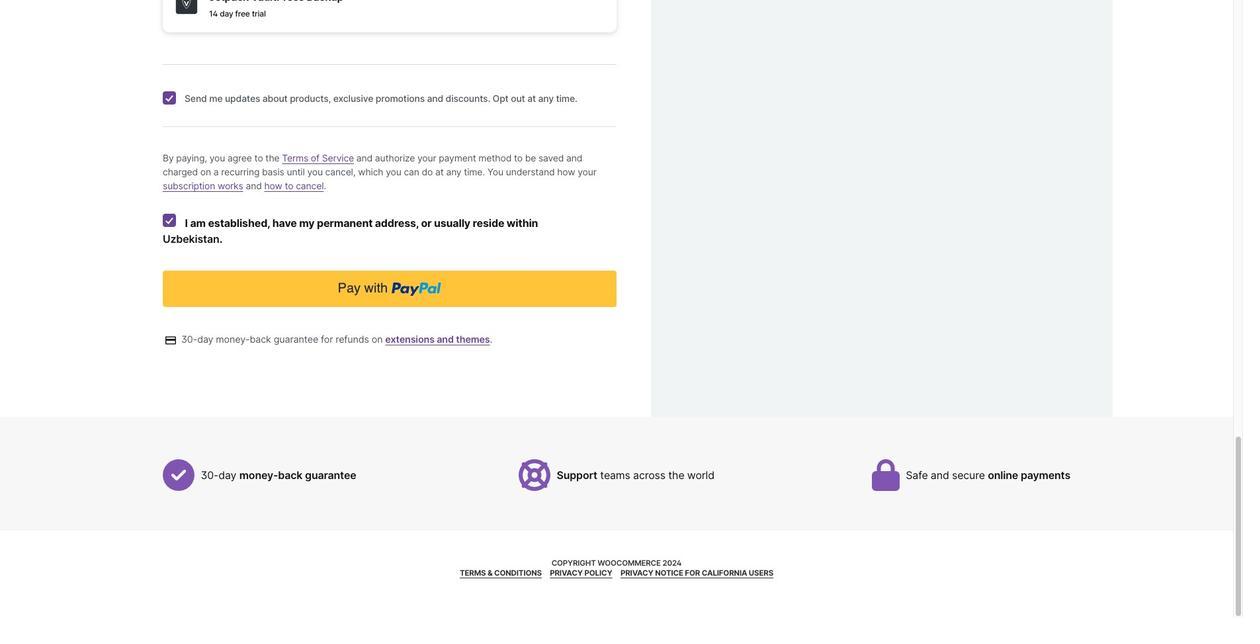 Task type: describe. For each thing, give the bounding box(es) containing it.
0 horizontal spatial for
[[321, 334, 333, 345]]

can
[[404, 166, 419, 178]]

0 horizontal spatial how
[[264, 180, 282, 191]]

i
[[185, 217, 188, 230]]

agree
[[228, 152, 252, 164]]

any inside 'and authorize your payment method to be saved and charged on a recurring basis until you cancel, which you can do at any time. you understand how your subscription works and how to cancel .'
[[446, 166, 462, 178]]

back for 30-day money-back guarantee
[[278, 469, 303, 482]]

conditions
[[494, 568, 542, 578]]

day for 14 day free trial
[[220, 9, 233, 19]]

guarantee for 30-day money-back guarantee for refunds on extensions and themes .
[[274, 334, 318, 345]]

a
[[214, 166, 219, 178]]

. inside 'and authorize your payment method to be saved and charged on a recurring basis until you cancel, which you can do at any time. you understand how your subscription works and how to cancel .'
[[324, 180, 326, 191]]

across
[[633, 469, 666, 482]]

am
[[190, 217, 206, 230]]

1 horizontal spatial to
[[285, 180, 293, 191]]

privacy for privacy notice for california users
[[621, 568, 654, 578]]

refunds
[[336, 334, 369, 345]]

privacy policy link
[[550, 568, 613, 578]]

support teams across the world
[[557, 469, 715, 482]]

1 vertical spatial your
[[578, 166, 597, 178]]

0 horizontal spatial to
[[254, 152, 263, 164]]

day for 30-day money-back guarantee for refunds on extensions and themes .
[[197, 334, 213, 345]]

on inside 'and authorize your payment method to be saved and charged on a recurring basis until you cancel, which you can do at any time. you understand how your subscription works and how to cancel .'
[[200, 166, 211, 178]]

. inside i am established, have my permanent address, or usually reside within uzbekistan .
[[219, 232, 222, 246]]

uzbekistan
[[163, 232, 219, 246]]

payment
[[439, 152, 476, 164]]

how to cancel link
[[264, 180, 324, 191]]

terms of service link
[[282, 152, 354, 164]]

and right safe
[[931, 469, 949, 482]]

address,
[[375, 217, 419, 230]]

privacy policy
[[550, 568, 613, 578]]

payments
[[1021, 469, 1071, 482]]

service
[[322, 152, 354, 164]]

back for 30-day money-back guarantee for refunds on extensions and themes .
[[250, 334, 271, 345]]

copyright
[[552, 559, 596, 568]]

woocommerce
[[598, 559, 661, 568]]

and down recurring
[[246, 180, 262, 191]]

14 day free trial
[[209, 9, 266, 19]]

teams
[[600, 469, 631, 482]]

30- for 30-day money-back guarantee for refunds on extensions and themes .
[[181, 334, 197, 345]]

and left themes
[[437, 334, 454, 345]]

0 vertical spatial at
[[527, 93, 536, 104]]

charged
[[163, 166, 198, 178]]

money- for 30-day money-back guarantee
[[239, 469, 278, 482]]

privacy notice for california users
[[621, 568, 774, 578]]

method
[[479, 152, 512, 164]]

paying,
[[176, 152, 207, 164]]

2 horizontal spatial you
[[386, 166, 401, 178]]

time. inside 'and authorize your payment method to be saved and charged on a recurring basis until you cancel, which you can do at any time. you understand how your subscription works and how to cancel .'
[[464, 166, 485, 178]]

2 horizontal spatial to
[[514, 152, 523, 164]]

usually
[[434, 217, 471, 230]]

0 vertical spatial the
[[266, 152, 280, 164]]

or
[[421, 217, 432, 230]]

extensions and themes link
[[385, 334, 490, 345]]

2 vertical spatial .
[[490, 334, 493, 345]]

and right saved
[[567, 152, 583, 164]]

1 horizontal spatial any
[[538, 93, 554, 104]]

products,
[[290, 93, 331, 104]]

california
[[702, 568, 747, 578]]

and authorize your payment method to be saved and charged on a recurring basis until you cancel, which you can do at any time. you understand how your subscription works and how to cancel .
[[163, 152, 597, 191]]

within
[[507, 217, 538, 230]]

secure
[[952, 469, 985, 482]]

by paying, you agree to the terms of service
[[163, 152, 354, 164]]

be
[[525, 152, 536, 164]]

notice
[[655, 568, 683, 578]]

send me updates about products, exclusive promotions and discounts. opt out at any time.
[[185, 93, 578, 104]]

my
[[299, 217, 315, 230]]

works
[[218, 180, 243, 191]]

0 vertical spatial time.
[[556, 93, 578, 104]]

free
[[235, 9, 250, 19]]

privacy notice for california users link
[[621, 568, 774, 578]]

safe
[[906, 469, 928, 482]]



Task type: vqa. For each thing, say whether or not it's contained in the screenshot.
external link image
no



Task type: locate. For each thing, give the bounding box(es) containing it.
0 vertical spatial .
[[324, 180, 326, 191]]

to right agree
[[254, 152, 263, 164]]

0 vertical spatial terms
[[282, 152, 308, 164]]

0 vertical spatial your
[[418, 152, 436, 164]]

privacy down copyright
[[550, 568, 583, 578]]

you down "of"
[[307, 166, 323, 178]]

1 horizontal spatial on
[[372, 334, 383, 345]]

basis
[[262, 166, 284, 178]]

the
[[266, 152, 280, 164], [669, 469, 685, 482]]

at right the out
[[527, 93, 536, 104]]

safe and secure online payments
[[906, 469, 1071, 482]]

subscription works link
[[163, 180, 243, 191]]

1 vertical spatial money-
[[239, 469, 278, 482]]

1 vertical spatial guarantee
[[305, 469, 356, 482]]

do
[[422, 166, 433, 178]]

exclusive
[[333, 93, 373, 104]]

the left world
[[669, 469, 685, 482]]

1 horizontal spatial time.
[[556, 93, 578, 104]]

1 vertical spatial how
[[264, 180, 282, 191]]

extensions
[[385, 334, 435, 345]]

policy
[[585, 568, 613, 578]]

1 horizontal spatial terms
[[460, 568, 486, 578]]

Send me updates about products, exclusive promotions and discounts. Opt out at any time. checkbox
[[163, 92, 176, 105]]

you down authorize
[[386, 166, 401, 178]]

0 horizontal spatial your
[[418, 152, 436, 164]]

money-
[[216, 334, 250, 345], [239, 469, 278, 482]]

discounts.
[[446, 93, 490, 104]]

any right the out
[[538, 93, 554, 104]]

permanent
[[317, 217, 373, 230]]

1 vertical spatial .
[[219, 232, 222, 246]]

support
[[557, 469, 598, 482]]

promotions
[[376, 93, 425, 104]]

understand
[[506, 166, 555, 178]]

.
[[324, 180, 326, 191], [219, 232, 222, 246], [490, 334, 493, 345]]

day
[[220, 9, 233, 19], [197, 334, 213, 345], [219, 469, 236, 482]]

30-day money-back guarantee for refunds on extensions and themes .
[[181, 334, 493, 345]]

on right refunds
[[372, 334, 383, 345]]

1 vertical spatial the
[[669, 469, 685, 482]]

the up basis at left
[[266, 152, 280, 164]]

world
[[687, 469, 715, 482]]

&
[[488, 568, 493, 578]]

1 horizontal spatial at
[[527, 93, 536, 104]]

0 vertical spatial for
[[321, 334, 333, 345]]

1 vertical spatial day
[[197, 334, 213, 345]]

by
[[163, 152, 174, 164]]

of
[[311, 152, 320, 164]]

0 horizontal spatial at
[[435, 166, 444, 178]]

authorize
[[375, 152, 415, 164]]

privacy down woocommerce
[[621, 568, 654, 578]]

2 privacy from the left
[[621, 568, 654, 578]]

None checkbox
[[163, 214, 176, 227]]

how
[[557, 166, 575, 178], [264, 180, 282, 191]]

1 privacy from the left
[[550, 568, 583, 578]]

0 vertical spatial any
[[538, 93, 554, 104]]

1 vertical spatial at
[[435, 166, 444, 178]]

any down payment
[[446, 166, 462, 178]]

terms inside copyright woocommerce 2024 terms & conditions
[[460, 568, 486, 578]]

established,
[[208, 217, 270, 230]]

saved
[[539, 152, 564, 164]]

1 horizontal spatial .
[[324, 180, 326, 191]]

about
[[263, 93, 288, 104]]

0 horizontal spatial 30-
[[181, 334, 197, 345]]

you
[[210, 152, 225, 164], [307, 166, 323, 178], [386, 166, 401, 178]]

trial
[[252, 9, 266, 19]]

and up which
[[357, 152, 373, 164]]

any
[[538, 93, 554, 104], [446, 166, 462, 178]]

1 horizontal spatial 30-
[[201, 469, 219, 482]]

you
[[488, 166, 504, 178]]

guarantee
[[274, 334, 318, 345], [305, 469, 356, 482]]

online
[[988, 469, 1019, 482]]

for
[[321, 334, 333, 345], [685, 568, 700, 578]]

reside
[[473, 217, 504, 230]]

14
[[209, 9, 218, 19]]

which
[[358, 166, 383, 178]]

for left refunds
[[321, 334, 333, 345]]

at right do
[[435, 166, 444, 178]]

1 vertical spatial on
[[372, 334, 383, 345]]

1 vertical spatial time.
[[464, 166, 485, 178]]

1 horizontal spatial you
[[307, 166, 323, 178]]

updates
[[225, 93, 260, 104]]

your
[[418, 152, 436, 164], [578, 166, 597, 178]]

at inside 'and authorize your payment method to be saved and charged on a recurring basis until you cancel, which you can do at any time. you understand how your subscription works and how to cancel .'
[[435, 166, 444, 178]]

1 horizontal spatial how
[[557, 166, 575, 178]]

you up a
[[210, 152, 225, 164]]

30- for 30-day money-back guarantee
[[201, 469, 219, 482]]

0 vertical spatial day
[[220, 9, 233, 19]]

for right notice
[[685, 568, 700, 578]]

0 horizontal spatial .
[[219, 232, 222, 246]]

terms up until
[[282, 152, 308, 164]]

0 vertical spatial on
[[200, 166, 211, 178]]

0 vertical spatial 30-
[[181, 334, 197, 345]]

1 horizontal spatial for
[[685, 568, 700, 578]]

time. left you
[[464, 166, 485, 178]]

0 horizontal spatial on
[[200, 166, 211, 178]]

1 vertical spatial 30-
[[201, 469, 219, 482]]

1 vertical spatial terms
[[460, 568, 486, 578]]

how down basis at left
[[264, 180, 282, 191]]

1 horizontal spatial your
[[578, 166, 597, 178]]

back
[[250, 334, 271, 345], [278, 469, 303, 482]]

subscription
[[163, 180, 215, 191]]

and left discounts.
[[427, 93, 443, 104]]

30-
[[181, 334, 197, 345], [201, 469, 219, 482]]

to left be
[[514, 152, 523, 164]]

money- for 30-day money-back guarantee for refunds on extensions and themes .
[[216, 334, 250, 345]]

to
[[254, 152, 263, 164], [514, 152, 523, 164], [285, 180, 293, 191]]

0 horizontal spatial any
[[446, 166, 462, 178]]

how down saved
[[557, 166, 575, 178]]

your up do
[[418, 152, 436, 164]]

cancel
[[296, 180, 324, 191]]

to down until
[[285, 180, 293, 191]]

0 vertical spatial money-
[[216, 334, 250, 345]]

0 horizontal spatial time.
[[464, 166, 485, 178]]

terms left & at the bottom left of the page
[[460, 568, 486, 578]]

me
[[209, 93, 223, 104]]

30-day money-back guarantee
[[201, 469, 356, 482]]

opt
[[493, 93, 509, 104]]

users
[[749, 568, 774, 578]]

copyright woocommerce 2024 terms & conditions
[[460, 559, 682, 578]]

your right understand at the top of the page
[[578, 166, 597, 178]]

1 vertical spatial back
[[278, 469, 303, 482]]

0 vertical spatial how
[[557, 166, 575, 178]]

guarantee for 30-day money-back guarantee
[[305, 469, 356, 482]]

until
[[287, 166, 305, 178]]

0 horizontal spatial terms
[[282, 152, 308, 164]]

2024
[[663, 559, 682, 568]]

terms
[[282, 152, 308, 164], [460, 568, 486, 578]]

1 vertical spatial for
[[685, 568, 700, 578]]

privacy
[[550, 568, 583, 578], [621, 568, 654, 578]]

recurring
[[221, 166, 260, 178]]

terms & conditions link
[[460, 568, 542, 578]]

1 horizontal spatial privacy
[[621, 568, 654, 578]]

cancel,
[[325, 166, 356, 178]]

send
[[185, 93, 207, 104]]

2 vertical spatial day
[[219, 469, 236, 482]]

themes
[[456, 334, 490, 345]]

at
[[527, 93, 536, 104], [435, 166, 444, 178]]

have
[[272, 217, 297, 230]]

1 horizontal spatial the
[[669, 469, 685, 482]]

time. right the out
[[556, 93, 578, 104]]

0 horizontal spatial you
[[210, 152, 225, 164]]

1 horizontal spatial back
[[278, 469, 303, 482]]

2 horizontal spatial .
[[490, 334, 493, 345]]

0 vertical spatial back
[[250, 334, 271, 345]]

0 horizontal spatial back
[[250, 334, 271, 345]]

i am established, have my permanent address, or usually reside within uzbekistan .
[[163, 217, 538, 246]]

day for 30-day money-back guarantee
[[219, 469, 236, 482]]

on
[[200, 166, 211, 178], [372, 334, 383, 345]]

0 horizontal spatial privacy
[[550, 568, 583, 578]]

on left a
[[200, 166, 211, 178]]

0 vertical spatial guarantee
[[274, 334, 318, 345]]

1 vertical spatial any
[[446, 166, 462, 178]]

out
[[511, 93, 525, 104]]

0 horizontal spatial the
[[266, 152, 280, 164]]

time.
[[556, 93, 578, 104], [464, 166, 485, 178]]

privacy for privacy policy
[[550, 568, 583, 578]]



